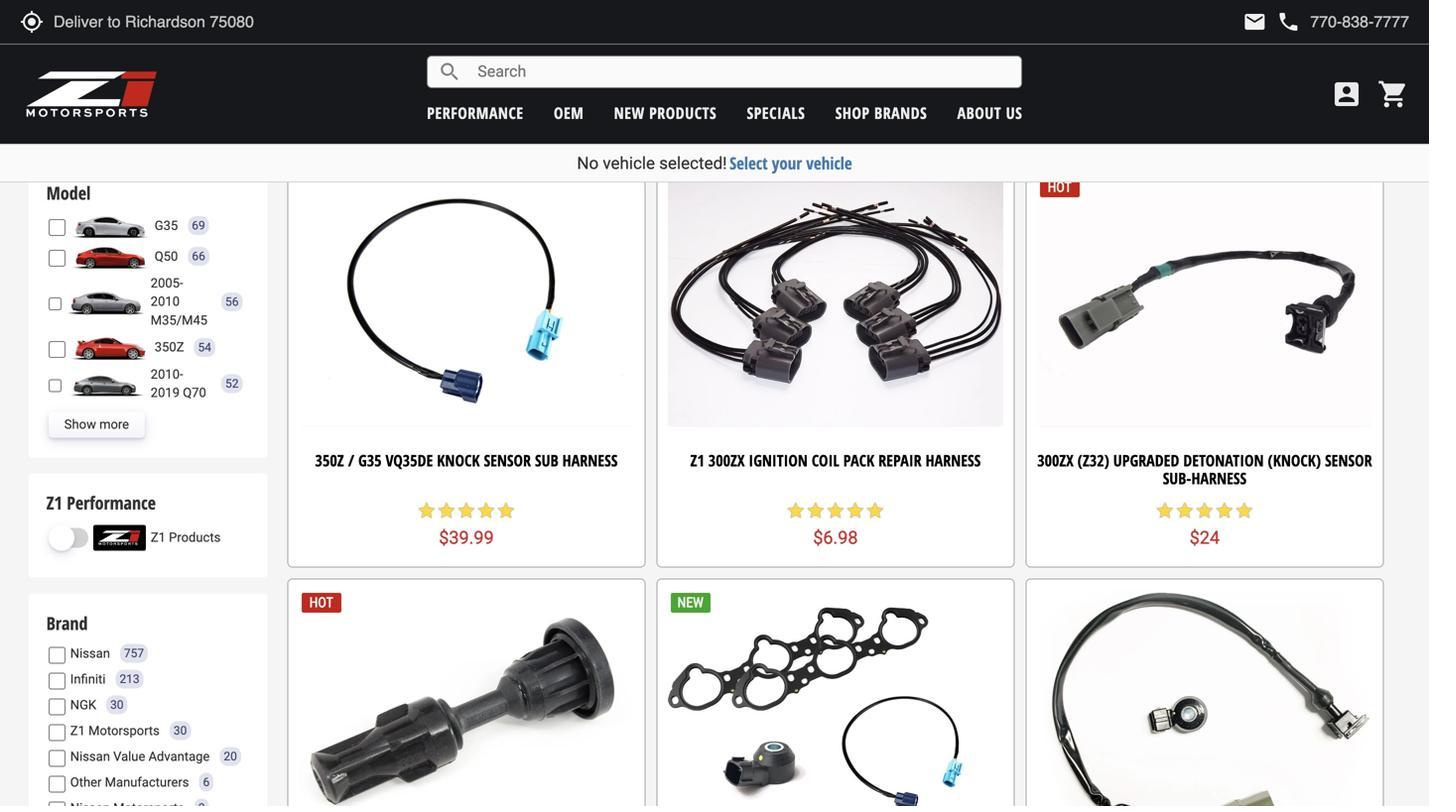 Task type: describe. For each thing, give the bounding box(es) containing it.
ignition
[[749, 450, 808, 472]]

14 star from the left
[[1215, 501, 1235, 521]]

specials link
[[747, 102, 805, 124]]

300zx inside 300zx (z32) upgraded detonation (knock) sensor sub-harness
[[1037, 450, 1074, 472]]

star star star star star $39.99
[[417, 501, 516, 549]]

9 star from the left
[[846, 501, 865, 521]]

20
[[224, 750, 237, 764]]

mail link
[[1243, 10, 1267, 34]]

products
[[169, 531, 221, 546]]

shop brands
[[835, 102, 927, 124]]

phone link
[[1277, 10, 1409, 34]]

products
[[649, 102, 717, 124]]

12 star from the left
[[1175, 501, 1195, 521]]

sub-
[[1163, 468, 1192, 489]]

1 300zx from the left
[[709, 450, 745, 472]]

2010
[[151, 294, 180, 309]]

mail phone
[[1243, 10, 1301, 34]]

mail
[[1243, 10, 1267, 34]]

your
[[772, 152, 802, 175]]

(knock)
[[1268, 450, 1321, 472]]

6
[[203, 776, 210, 790]]

repair
[[879, 450, 922, 472]]

$39.99
[[439, 528, 494, 549]]

manufacturers
[[105, 776, 189, 790]]

757
[[124, 647, 144, 661]]

54
[[198, 341, 211, 355]]

1 horizontal spatial vehicle
[[806, 152, 852, 175]]

select your vehicle link
[[730, 152, 852, 175]]

select
[[730, 152, 768, 175]]

300zx (z32) upgraded detonation (knock) sensor sub-harness
[[1037, 450, 1372, 489]]

2019
[[151, 386, 180, 400]]

nissan 350z z33 2003 2004 2005 2006 2007 2008 2009 vq35de 3.5l revup rev up vq35hr nismo z1 motorsports image
[[70, 335, 150, 361]]

model
[[46, 181, 91, 205]]

q50
[[155, 249, 178, 264]]

selected!
[[659, 153, 727, 173]]

harness for 300zx (z32) upgraded detonation (knock) sensor sub-harness
[[1192, 468, 1247, 489]]

upgraded
[[1113, 450, 1180, 472]]

4 star from the left
[[476, 501, 496, 521]]

(z32)
[[1078, 450, 1110, 472]]

vq35de
[[386, 450, 433, 472]]

350z for 350z
[[155, 340, 184, 355]]

0 vertical spatial g35
[[155, 218, 178, 233]]

performance
[[67, 492, 156, 516]]

null image for 2019
[[66, 371, 146, 397]]

30 for ngk
[[110, 699, 124, 713]]

2005-
[[151, 276, 183, 291]]

new products
[[614, 102, 717, 124]]

infiniti g35 coupe sedan v35 v36 skyline 2003 2004 2005 2006 2007 2008 3.5l vq35de revup rev up vq35hr z1 motorsports image
[[70, 213, 150, 239]]

15 star from the left
[[1235, 501, 1255, 521]]

search
[[438, 60, 462, 84]]

2005- 2010 m35/m45
[[151, 276, 208, 328]]

213
[[120, 673, 140, 687]]

11 star from the left
[[1155, 501, 1175, 521]]

69
[[192, 219, 205, 233]]

nissan value advantage
[[70, 750, 210, 765]]

z1 for z1 300zx ignition coil pack repair harness
[[690, 450, 705, 472]]

other manufacturers
[[70, 776, 189, 790]]

sub
[[535, 450, 559, 472]]

8 star from the left
[[826, 501, 846, 521]]

more
[[99, 418, 129, 432]]

show more button
[[48, 412, 145, 438]]

z1 motorsports logo image
[[25, 69, 158, 119]]

350z / g35 vq35de knock sensor sub harness
[[315, 450, 618, 472]]

z1 for z1 performance
[[46, 492, 62, 516]]

oem
[[554, 102, 584, 124]]

account_box link
[[1326, 78, 1368, 110]]

no
[[577, 153, 599, 173]]

1 horizontal spatial harness
[[926, 450, 981, 472]]

value
[[113, 750, 145, 765]]

/
[[348, 450, 354, 472]]

z1 300zx ignition coil pack repair harness
[[690, 450, 981, 472]]

2 star from the left
[[437, 501, 457, 521]]

advantage
[[148, 750, 210, 765]]

about us
[[957, 102, 1023, 124]]



Task type: vqa. For each thing, say whether or not it's contained in the screenshot.


Task type: locate. For each thing, give the bounding box(es) containing it.
other
[[70, 776, 102, 790]]

1 horizontal spatial 350z
[[315, 450, 344, 472]]

1 horizontal spatial 300zx
[[1037, 450, 1074, 472]]

300zx left '(z32)'
[[1037, 450, 1074, 472]]

harness
[[562, 450, 618, 472], [926, 450, 981, 472], [1192, 468, 1247, 489]]

30 up z1 motorsports
[[110, 699, 124, 713]]

350z for 350z / g35 vq35de knock sensor sub harness
[[315, 450, 344, 472]]

no vehicle selected! select your vehicle
[[577, 152, 852, 175]]

7 star from the left
[[806, 501, 826, 521]]

brand
[[46, 612, 88, 636]]

1 horizontal spatial sensor
[[1325, 450, 1372, 472]]

1 star from the left
[[417, 501, 437, 521]]

shop
[[835, 102, 870, 124]]

account_box
[[1331, 78, 1363, 110]]

star star star star star $6.98
[[786, 501, 885, 549]]

z1 products
[[151, 531, 221, 546]]

1 vertical spatial nissan
[[70, 750, 110, 765]]

1 vertical spatial 350z
[[315, 450, 344, 472]]

show
[[64, 418, 96, 432]]

specials
[[747, 102, 805, 124]]

shop brands link
[[835, 102, 927, 124]]

z1 down ngk
[[70, 724, 85, 739]]

1 horizontal spatial 30
[[174, 725, 187, 738]]

nissan
[[70, 646, 110, 661], [70, 750, 110, 765]]

0 horizontal spatial harness
[[562, 450, 618, 472]]

1 null image from the top
[[66, 289, 146, 315]]

2 null image from the top
[[66, 371, 146, 397]]

us
[[1006, 102, 1023, 124]]

2 sensor from the left
[[1325, 450, 1372, 472]]

2010- 2019 q70
[[151, 367, 206, 400]]

ngk
[[70, 698, 96, 713]]

1 vertical spatial g35
[[358, 450, 382, 472]]

about
[[957, 102, 1002, 124]]

1 horizontal spatial g35
[[358, 450, 382, 472]]

10 star from the left
[[865, 501, 885, 521]]

harness inside 300zx (z32) upgraded detonation (knock) sensor sub-harness
[[1192, 468, 1247, 489]]

$24
[[1190, 528, 1220, 549]]

nissan up other
[[70, 750, 110, 765]]

z1 for z1 motorsports
[[70, 724, 85, 739]]

1 nissan from the top
[[70, 646, 110, 661]]

0 horizontal spatial 300zx
[[709, 450, 745, 472]]

show more
[[64, 418, 129, 432]]

harness right repair
[[926, 450, 981, 472]]

nissan for nissan
[[70, 646, 110, 661]]

0 horizontal spatial 350z
[[155, 340, 184, 355]]

performance link
[[427, 102, 524, 124]]

harness right sub
[[562, 450, 618, 472]]

0 vertical spatial 350z
[[155, 340, 184, 355]]

$6.98
[[813, 528, 858, 549]]

56
[[225, 295, 239, 309]]

Search search field
[[462, 57, 1022, 87]]

vehicle right "no"
[[603, 153, 655, 173]]

brands
[[874, 102, 927, 124]]

performance
[[427, 102, 524, 124]]

m35/m45
[[151, 313, 208, 328]]

0 horizontal spatial 30
[[110, 699, 124, 713]]

5 star from the left
[[496, 501, 516, 521]]

sensor inside 300zx (z32) upgraded detonation (knock) sensor sub-harness
[[1325, 450, 1372, 472]]

null image for 2010
[[66, 289, 146, 315]]

shopping_cart
[[1378, 78, 1409, 110]]

1 sensor from the left
[[484, 450, 531, 472]]

350z up 2010-
[[155, 340, 184, 355]]

about us link
[[957, 102, 1023, 124]]

2 horizontal spatial harness
[[1192, 468, 1247, 489]]

motorsports
[[88, 724, 160, 739]]

0 vertical spatial null image
[[66, 289, 146, 315]]

null image
[[66, 289, 146, 315], [66, 371, 146, 397]]

1 vertical spatial null image
[[66, 371, 146, 397]]

knock
[[437, 450, 480, 472]]

g35 up q50
[[155, 218, 178, 233]]

null image down nissan 350z z33 2003 2004 2005 2006 2007 2008 2009 vq35de 3.5l revup rev up vq35hr nismo z1 motorsports image
[[66, 371, 146, 397]]

0 horizontal spatial g35
[[155, 218, 178, 233]]

2 nissan from the top
[[70, 750, 110, 765]]

0 vertical spatial nissan
[[70, 646, 110, 661]]

66
[[192, 250, 205, 264]]

vehicle right your
[[806, 152, 852, 175]]

nissan for nissan value advantage
[[70, 750, 110, 765]]

z1 left products
[[151, 531, 166, 546]]

0 horizontal spatial vehicle
[[603, 153, 655, 173]]

sensor for knock
[[484, 450, 531, 472]]

g35
[[155, 218, 178, 233], [358, 450, 382, 472]]

coil
[[812, 450, 840, 472]]

300zx left ignition
[[709, 450, 745, 472]]

sensor right (knock)
[[1325, 450, 1372, 472]]

infiniti q50 sedan hybrid v37 2014 2015 2016 2017 2018 2019 2020 vq37vhr 2.0t 3.0t 3.7l red sport redsport vr30ddtt z1 motorsports image
[[70, 244, 150, 270]]

harness up the star star star star star $24
[[1192, 468, 1247, 489]]

sensor left sub
[[484, 450, 531, 472]]

nissan up infiniti
[[70, 646, 110, 661]]

3 star from the left
[[457, 501, 476, 521]]

new
[[614, 102, 645, 124]]

q70
[[183, 386, 206, 400]]

350z left /
[[315, 450, 344, 472]]

None checkbox
[[48, 250, 65, 267], [48, 648, 65, 665], [48, 725, 65, 742], [48, 751, 65, 768], [48, 777, 65, 794], [48, 250, 65, 267], [48, 648, 65, 665], [48, 725, 65, 742], [48, 751, 65, 768], [48, 777, 65, 794]]

star star star star star $24
[[1155, 501, 1255, 549]]

30 up advantage
[[174, 725, 187, 738]]

shopping_cart link
[[1373, 78, 1409, 110]]

30 for z1 motorsports
[[174, 725, 187, 738]]

6 star from the left
[[786, 501, 806, 521]]

z1 left performance on the bottom
[[46, 492, 62, 516]]

z1 for z1 products
[[151, 531, 166, 546]]

0 vertical spatial 30
[[110, 699, 124, 713]]

phone
[[1277, 10, 1301, 34]]

star
[[417, 501, 437, 521], [437, 501, 457, 521], [457, 501, 476, 521], [476, 501, 496, 521], [496, 501, 516, 521], [786, 501, 806, 521], [806, 501, 826, 521], [826, 501, 846, 521], [846, 501, 865, 521], [865, 501, 885, 521], [1155, 501, 1175, 521], [1175, 501, 1195, 521], [1195, 501, 1215, 521], [1215, 501, 1235, 521], [1235, 501, 1255, 521]]

infiniti
[[70, 672, 106, 687]]

harness for 350z / g35 vq35de knock sensor sub harness
[[562, 450, 618, 472]]

new products link
[[614, 102, 717, 124]]

z1 motorsports
[[70, 724, 160, 739]]

52
[[225, 377, 239, 391]]

detonation
[[1183, 450, 1264, 472]]

vehicle
[[806, 152, 852, 175], [603, 153, 655, 173]]

30
[[110, 699, 124, 713], [174, 725, 187, 738]]

my_location
[[20, 10, 44, 34]]

0 horizontal spatial sensor
[[484, 450, 531, 472]]

oem link
[[554, 102, 584, 124]]

null image down infiniti q50 sedan hybrid v37 2014 2015 2016 2017 2018 2019 2020 vq37vhr 2.0t 3.0t 3.7l red sport redsport vr30ddtt z1 motorsports image
[[66, 289, 146, 315]]

2 300zx from the left
[[1037, 450, 1074, 472]]

350z
[[155, 340, 184, 355], [315, 450, 344, 472]]

13 star from the left
[[1195, 501, 1215, 521]]

1 vertical spatial 30
[[174, 725, 187, 738]]

pack
[[843, 450, 875, 472]]

2010-
[[151, 367, 183, 382]]

z1 performance
[[46, 492, 156, 516]]

vehicle inside no vehicle selected! select your vehicle
[[603, 153, 655, 173]]

z1 left ignition
[[690, 450, 705, 472]]

g35 right /
[[358, 450, 382, 472]]

None checkbox
[[48, 219, 65, 236], [48, 296, 61, 313], [48, 341, 65, 358], [48, 378, 61, 394], [48, 674, 65, 690], [48, 699, 65, 716], [48, 803, 65, 807], [48, 219, 65, 236], [48, 296, 61, 313], [48, 341, 65, 358], [48, 378, 61, 394], [48, 674, 65, 690], [48, 699, 65, 716], [48, 803, 65, 807]]

300zx
[[709, 450, 745, 472], [1037, 450, 1074, 472]]

sensor for (knock)
[[1325, 450, 1372, 472]]



